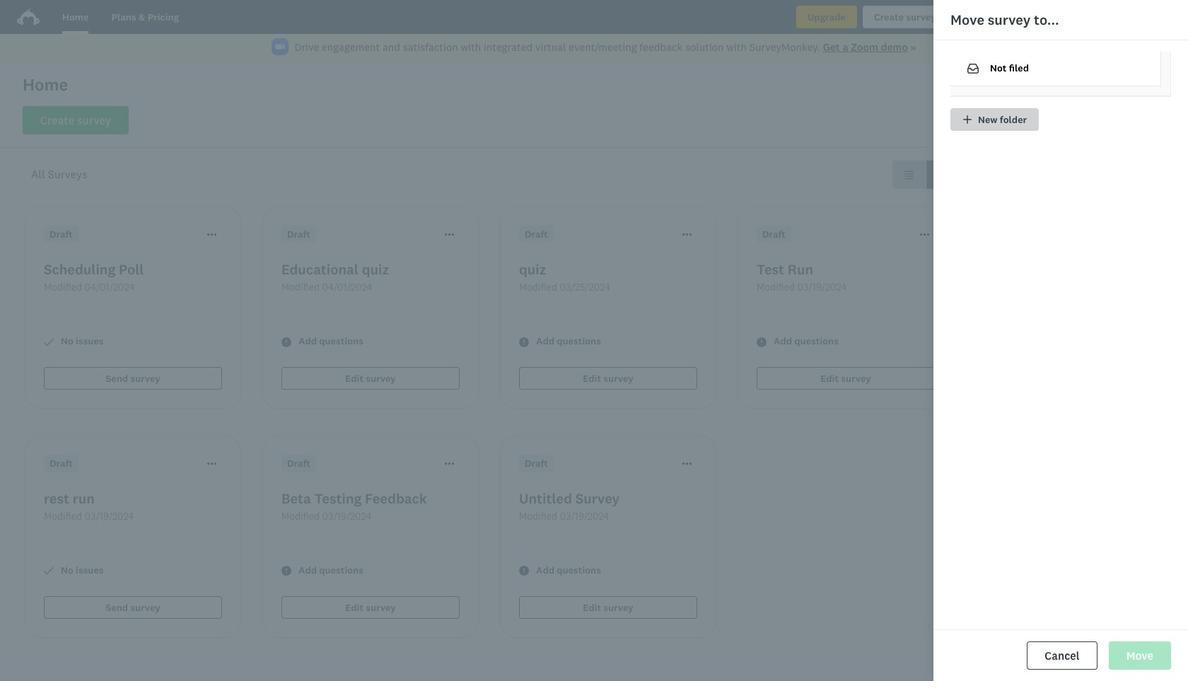 Task type: locate. For each thing, give the bounding box(es) containing it.
2 brand logo image from the top
[[17, 8, 40, 25]]

x image
[[1161, 45, 1170, 54]]

1 warning image from the left
[[282, 337, 292, 347]]

2 horizontal spatial warning image
[[757, 337, 767, 347]]

notification center icon image
[[1013, 8, 1030, 25]]

0 horizontal spatial warning image
[[282, 566, 292, 576]]

3 warning image from the left
[[757, 337, 767, 347]]

new folder image
[[963, 115, 973, 125], [964, 115, 972, 124]]

products icon image
[[973, 8, 990, 25], [973, 8, 990, 25]]

1 horizontal spatial warning image
[[519, 566, 529, 576]]

2 warning image from the left
[[519, 337, 529, 347]]

help icon image
[[1053, 8, 1070, 25]]

1 warning image from the left
[[282, 566, 292, 576]]

group
[[893, 161, 959, 189]]

0 horizontal spatial warning image
[[282, 337, 292, 347]]

warning image
[[282, 566, 292, 576], [519, 566, 529, 576]]

2 not filed image from the top
[[968, 64, 979, 74]]

dialog
[[934, 0, 1189, 681]]

1 horizontal spatial warning image
[[519, 337, 529, 347]]

warning image
[[282, 337, 292, 347], [519, 337, 529, 347], [757, 337, 767, 347]]

1 not filed image from the top
[[968, 63, 979, 74]]

no issues image
[[44, 566, 54, 576]]

brand logo image
[[17, 6, 40, 28], [17, 8, 40, 25]]

not filed image
[[968, 63, 979, 74], [968, 64, 979, 74]]



Task type: vqa. For each thing, say whether or not it's contained in the screenshot.
dialog
yes



Task type: describe. For each thing, give the bounding box(es) containing it.
search image
[[977, 115, 988, 127]]

no issues image
[[44, 337, 54, 347]]

2 warning image from the left
[[519, 566, 529, 576]]

1 brand logo image from the top
[[17, 6, 40, 28]]

Search text field
[[988, 107, 1130, 135]]

search image
[[977, 115, 988, 127]]



